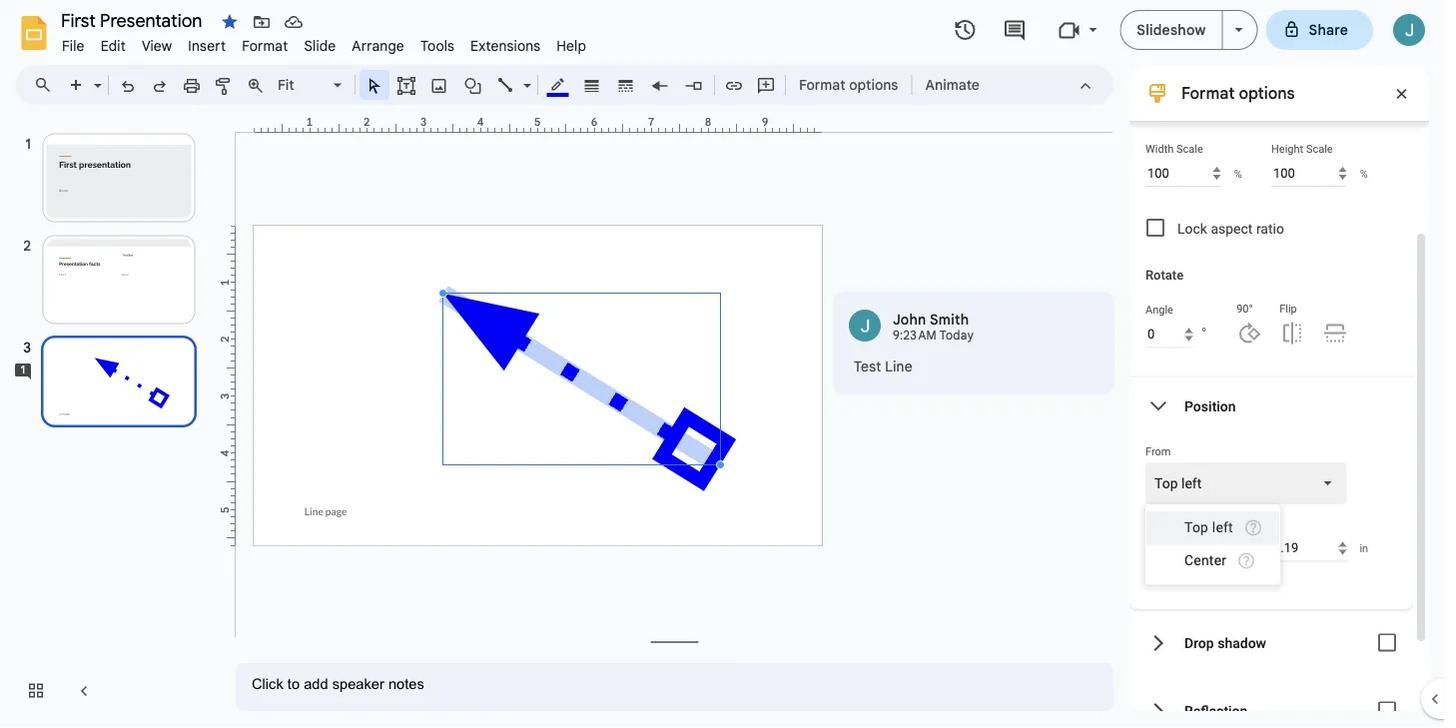 Task type: locate. For each thing, give the bounding box(es) containing it.
flip
[[1280, 303, 1298, 316]]

%
[[1235, 168, 1243, 180], [1361, 168, 1369, 180]]

Star checkbox
[[216, 8, 244, 36]]

menu bar
[[54, 26, 595, 59]]

1 horizontal spatial in
[[1360, 543, 1369, 556]]

in right "center"
[[1235, 543, 1243, 556]]

0 horizontal spatial scale
[[1177, 143, 1204, 155]]

menu bar banner
[[0, 0, 1446, 727]]

navigation
[[0, 113, 220, 727]]

2 scale from the left
[[1307, 143, 1334, 155]]

list
[[833, 292, 1115, 395]]

options up height at the right top of the page
[[1240, 83, 1296, 103]]

format options inside "section"
[[1182, 83, 1296, 103]]

left up x position, measured in inches. value must be between -58712 and 58712 text field
[[1182, 476, 1202, 492]]

X position, measured in inches. Value must be between -58712 and 58712 text field
[[1146, 536, 1222, 563]]

top left down from
[[1155, 476, 1202, 492]]

scale for width scale
[[1177, 143, 1204, 155]]

1 horizontal spatial format options
[[1182, 83, 1296, 103]]

0 horizontal spatial %
[[1235, 168, 1243, 180]]

0 horizontal spatial left
[[1182, 476, 1202, 492]]

reflection
[[1185, 703, 1248, 720]]

scale up width scale, measured in percents. value must be between 0.9 and 1205341 text box
[[1177, 143, 1204, 155]]

test
[[854, 358, 882, 375]]

height
[[1272, 143, 1304, 155]]

1 horizontal spatial format
[[799, 76, 846, 93]]

insert
[[188, 37, 226, 54]]

presentation options image
[[1236, 28, 1244, 32]]

line start list. arrow style: filled arrow selected. option
[[649, 71, 672, 99]]

1 vertical spatial left
[[1213, 520, 1234, 536]]

reflection tab
[[1130, 678, 1414, 727]]

position tab
[[1130, 378, 1414, 437]]

top down from
[[1155, 476, 1179, 492]]

menu bar containing file
[[54, 26, 595, 59]]

shape image
[[462, 71, 485, 99]]

1 scale from the left
[[1177, 143, 1204, 155]]

0 horizontal spatial format options
[[799, 76, 899, 93]]

today
[[940, 328, 974, 343]]

border color: blue image
[[547, 71, 570, 97]]

format menu item
[[234, 34, 296, 57]]

slideshow
[[1138, 21, 1207, 38]]

Toggle shadow checkbox
[[1368, 624, 1408, 664]]

options
[[850, 76, 899, 93], [1240, 83, 1296, 103]]

angle
[[1146, 304, 1174, 317]]

Lock aspect ratio checkbox
[[1147, 219, 1165, 237]]

list box
[[1146, 505, 1281, 586]]

main toolbar
[[59, 70, 990, 100]]

°
[[1202, 325, 1207, 343]]

1 horizontal spatial scale
[[1307, 143, 1334, 155]]

from position list box
[[1146, 463, 1348, 505]]

edit
[[101, 37, 126, 54]]

line dash list. line dash: dot selected. option
[[615, 71, 638, 99]]

format options
[[799, 76, 899, 93], [1182, 83, 1296, 103]]

slide
[[304, 37, 336, 54]]

1 vertical spatial top left
[[1185, 520, 1234, 536]]

left left origin is in the top left of the selection. element
[[1213, 520, 1234, 536]]

left
[[1182, 476, 1202, 492], [1213, 520, 1234, 536]]

top left inside from position list box
[[1155, 476, 1202, 492]]

scale for height scale
[[1307, 143, 1334, 155]]

scale
[[1177, 143, 1204, 155], [1307, 143, 1334, 155]]

1 % from the left
[[1235, 168, 1243, 180]]

scale up height scale, measured in percents. value must be between 0.9 and 1943495 text field
[[1307, 143, 1334, 155]]

smith
[[930, 311, 970, 328]]

1 horizontal spatial %
[[1361, 168, 1369, 180]]

new slide with layout image
[[89, 72, 102, 79]]

Height Scale, measured in percents. Value must be between 0.9 and 1943495 text field
[[1272, 160, 1347, 187]]

top up "center"
[[1185, 520, 1209, 536]]

0 vertical spatial top
[[1155, 476, 1179, 492]]

top left up "center"
[[1185, 520, 1234, 536]]

in
[[1235, 543, 1243, 556], [1360, 543, 1369, 556]]

0 horizontal spatial top
[[1155, 476, 1179, 492]]

left inside option
[[1182, 476, 1202, 492]]

1 in from the left
[[1235, 543, 1243, 556]]

2 in from the left
[[1360, 543, 1369, 556]]

Angle, measured in degrees. Value must be between 0 and 360 text field
[[1146, 322, 1194, 349]]

0 vertical spatial top left
[[1155, 476, 1202, 492]]

john smith 9:23 am today
[[893, 311, 974, 343]]

% right width scale, measured in percents. value must be between 0.9 and 1205341 text box
[[1235, 168, 1243, 180]]

options left animate
[[850, 76, 899, 93]]

0 horizontal spatial in
[[1235, 543, 1243, 556]]

2 horizontal spatial format
[[1182, 83, 1235, 103]]

share
[[1310, 21, 1349, 38]]

% right height scale, measured in percents. value must be between 0.9 and 1943495 text field
[[1361, 168, 1369, 180]]

format options application
[[0, 0, 1446, 727]]

line
[[886, 358, 913, 375]]

options inside format options "section"
[[1240, 83, 1296, 103]]

in for x position, measured in inches. value must be between -58712 and 58712 text field
[[1235, 543, 1243, 556]]

0 horizontal spatial options
[[850, 76, 899, 93]]

share button
[[1267, 10, 1374, 50]]

in right y position, measured in inches. value must be between -58712 and 58712 text field
[[1360, 543, 1369, 556]]

90°
[[1237, 303, 1254, 316]]

top left
[[1155, 476, 1202, 492], [1185, 520, 1234, 536]]

insert menu item
[[180, 34, 234, 57]]

rotate
[[1146, 268, 1184, 283]]

2 % from the left
[[1361, 168, 1369, 180]]

format
[[242, 37, 288, 54], [799, 76, 846, 93], [1182, 83, 1235, 103]]

width
[[1146, 143, 1174, 155]]

0 vertical spatial left
[[1182, 476, 1202, 492]]

1 horizontal spatial top
[[1185, 520, 1209, 536]]

file
[[62, 37, 85, 54]]

top inside option
[[1155, 476, 1179, 492]]

Zoom field
[[272, 71, 351, 100]]

0 horizontal spatial format
[[242, 37, 288, 54]]

john smith image
[[849, 310, 881, 342]]

1 horizontal spatial options
[[1240, 83, 1296, 103]]

drop
[[1185, 635, 1215, 652]]

navigation inside "format options" application
[[0, 113, 220, 727]]

top
[[1155, 476, 1179, 492], [1185, 520, 1209, 536]]

drop shadow
[[1185, 635, 1267, 652]]

list containing john smith
[[833, 292, 1115, 395]]

1 vertical spatial top
[[1185, 520, 1209, 536]]

lock aspect ratio
[[1178, 221, 1285, 237]]

help
[[557, 37, 587, 54]]



Task type: describe. For each thing, give the bounding box(es) containing it.
9:23 am
[[893, 328, 937, 343]]

% for height scale
[[1361, 168, 1369, 180]]

extensions menu item
[[463, 34, 549, 57]]

animate button
[[917, 70, 989, 100]]

john
[[893, 311, 927, 328]]

origin is in the center of the selection. element
[[1238, 553, 1256, 571]]

lock
[[1178, 221, 1208, 237]]

origin is in the top left of the selection. element
[[1245, 519, 1263, 537]]

list inside "format options" application
[[833, 292, 1115, 395]]

format options section
[[1130, 0, 1430, 727]]

x
[[1146, 518, 1153, 531]]

center
[[1185, 553, 1227, 569]]

options inside format options button
[[850, 76, 899, 93]]

Zoom text field
[[275, 71, 331, 99]]

format inside "section"
[[1182, 83, 1235, 103]]

format options button
[[790, 70, 908, 100]]

slideshow button
[[1121, 10, 1224, 50]]

toggle shadow image
[[1368, 624, 1408, 664]]

format inside button
[[799, 76, 846, 93]]

line end list. arrow style: hollow square selected. option
[[683, 71, 706, 99]]

tools
[[421, 37, 455, 54]]

Menus field
[[25, 71, 69, 99]]

format options inside button
[[799, 76, 899, 93]]

Rename text field
[[54, 8, 214, 32]]

extensions
[[471, 37, 541, 54]]

insert image image
[[428, 71, 451, 99]]

line weight list. 24px selected. option
[[581, 71, 604, 99]]

view menu item
[[134, 34, 180, 57]]

edit menu item
[[93, 34, 134, 57]]

top left option
[[1155, 474, 1202, 494]]

from
[[1146, 446, 1172, 458]]

drop shadow tab
[[1130, 610, 1414, 678]]

tools menu item
[[413, 34, 463, 57]]

1 horizontal spatial left
[[1213, 520, 1234, 536]]

shadow
[[1218, 635, 1267, 652]]

ratio
[[1257, 221, 1285, 237]]

arrange menu item
[[344, 34, 413, 57]]

format inside menu item
[[242, 37, 288, 54]]

position
[[1185, 399, 1237, 415]]

% for width scale
[[1235, 168, 1243, 180]]

Width Scale, measured in percents. Value must be between 0.9 and 1205341 text field
[[1146, 160, 1222, 187]]

view
[[142, 37, 172, 54]]

aspect
[[1212, 221, 1254, 237]]

Y position, measured in inches. Value must be between -58712 and 58712 text field
[[1272, 536, 1347, 563]]

slide menu item
[[296, 34, 344, 57]]

arrange
[[352, 37, 405, 54]]

menu bar inside menu bar banner
[[54, 26, 595, 59]]

height scale
[[1272, 143, 1334, 155]]

animate
[[926, 76, 980, 93]]

list box containing top left
[[1146, 505, 1281, 586]]

test line
[[854, 358, 913, 375]]

help menu item
[[549, 34, 595, 57]]

file menu item
[[54, 34, 93, 57]]

width scale
[[1146, 143, 1204, 155]]

in for y position, measured in inches. value must be between -58712 and 58712 text field
[[1360, 543, 1369, 556]]



Task type: vqa. For each thing, say whether or not it's contained in the screenshot.
'From Position' list box's The Left
yes



